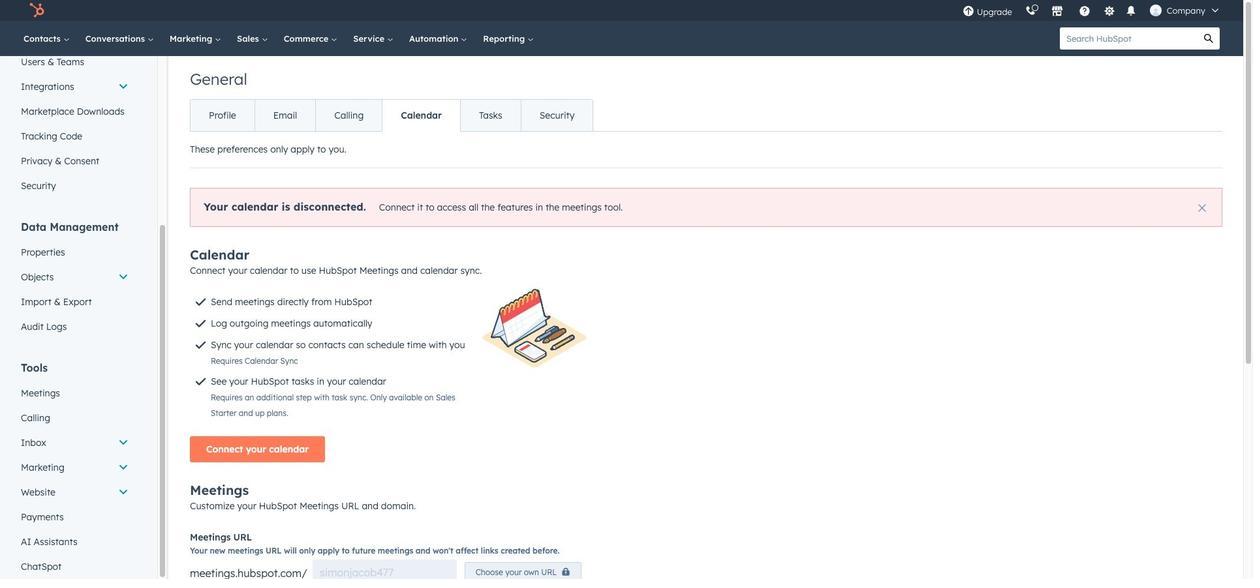 Task type: locate. For each thing, give the bounding box(es) containing it.
alert
[[190, 188, 1223, 227]]

Search HubSpot search field
[[1061, 27, 1198, 50]]

jacob simon image
[[1150, 5, 1162, 16]]

None text field
[[313, 560, 457, 580]]

navigation
[[190, 99, 594, 132]]

menu
[[957, 0, 1228, 21]]

marketplaces image
[[1052, 6, 1064, 18]]

tools element
[[13, 361, 136, 580]]



Task type: vqa. For each thing, say whether or not it's contained in the screenshot.
Close ICON at the top of the page
yes



Task type: describe. For each thing, give the bounding box(es) containing it.
close image
[[1199, 204, 1207, 212]]

data management element
[[13, 220, 136, 340]]



